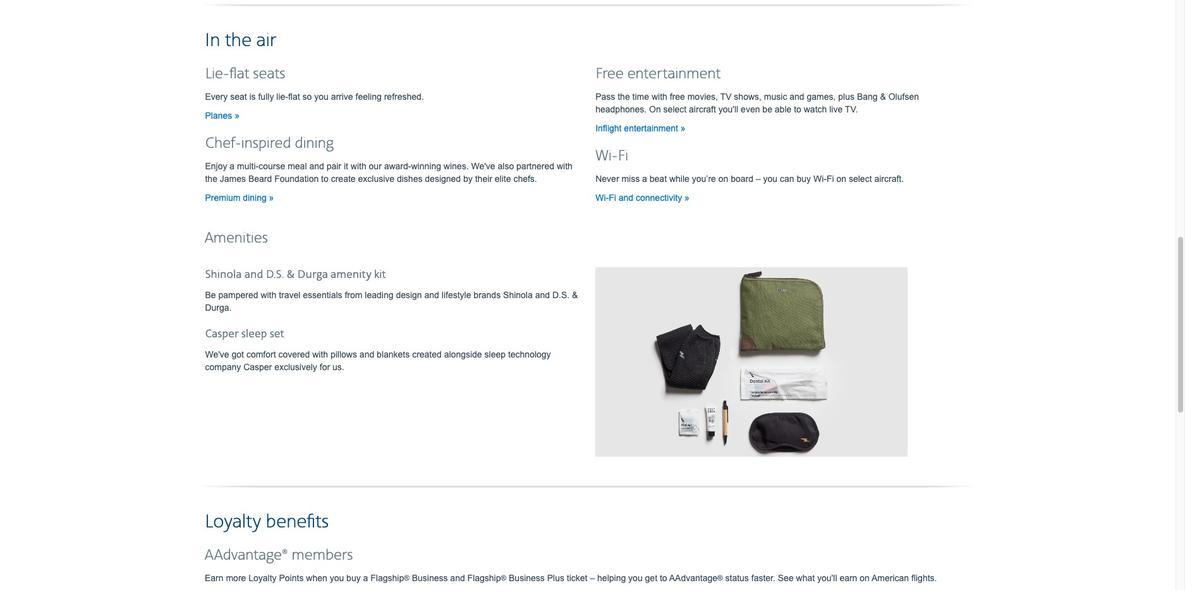 Task type: describe. For each thing, give the bounding box(es) containing it.
you right when
[[330, 574, 344, 584]]

plus
[[548, 574, 565, 584]]

be
[[763, 104, 773, 114]]

inspired
[[241, 135, 291, 153]]

lie-flat seats
[[205, 65, 285, 83]]

2 ® from the left
[[501, 574, 507, 582]]

olufsen
[[889, 92, 920, 102]]

casper inside we've got comfort covered with pillows and blankets created alongside sleep technology company casper exclusively for us.
[[244, 362, 272, 372]]

you left 'get'
[[629, 574, 643, 584]]

get
[[646, 574, 658, 584]]

seats
[[253, 65, 285, 83]]

design
[[396, 290, 422, 300]]

and inside enjoy a multi-course meal and pair it with our award-winning wines. we've also partnered with the james beard foundation to create exclusive dishes designed by their elite chefs.
[[310, 161, 324, 171]]

and inside we've got comfort covered with pillows and blankets created alongside sleep technology company casper exclusively for us.
[[360, 350, 375, 360]]

time
[[633, 92, 650, 102]]

durga.
[[205, 303, 232, 313]]

with right 'partnered'
[[557, 161, 573, 171]]

with inside we've got comfort covered with pillows and blankets created alongside sleep technology company casper exclusively for us.
[[313, 350, 328, 360]]

also
[[498, 161, 514, 171]]

2 horizontal spatial fi
[[827, 174, 835, 184]]

amenities
[[205, 229, 268, 248]]

arrive
[[331, 92, 353, 102]]

on
[[650, 104, 661, 114]]

meal
[[288, 161, 307, 171]]

exclusively
[[275, 362, 317, 372]]

when
[[306, 574, 327, 584]]

air
[[257, 29, 277, 52]]

you right so
[[314, 92, 329, 102]]

essentials
[[303, 290, 343, 300]]

lifestyle
[[442, 290, 472, 300]]

premium dining
[[205, 193, 269, 203]]

can
[[781, 174, 795, 184]]

pass
[[596, 92, 616, 102]]

never
[[596, 174, 620, 184]]

1 flagship from the left
[[371, 574, 404, 584]]

chef-inspired dining
[[205, 135, 334, 153]]

board
[[731, 174, 754, 184]]

0 horizontal spatial flat
[[229, 65, 249, 83]]

inflight entertainment
[[596, 123, 681, 133]]

games,
[[807, 92, 836, 102]]

lie-
[[205, 65, 229, 83]]

what
[[797, 574, 815, 584]]

0 horizontal spatial &
[[287, 268, 295, 282]]

leading
[[365, 290, 394, 300]]

partnered
[[517, 161, 555, 171]]

aadvantage® members
[[205, 547, 353, 565]]

us.
[[333, 362, 345, 372]]

pampered
[[219, 290, 258, 300]]

wi-fi
[[596, 147, 629, 166]]

multi-
[[237, 161, 259, 171]]

casper sleep set
[[205, 327, 284, 341]]

2 horizontal spatial a
[[643, 174, 648, 184]]

shinola and d.s. & durga amenity kit
[[205, 268, 386, 282]]

for
[[320, 362, 330, 372]]

in the air
[[205, 29, 277, 52]]

movies,
[[688, 92, 719, 102]]

our
[[369, 161, 382, 171]]

pair
[[327, 161, 342, 171]]

with inside pass the time with free movies, tv shows, music and games, plus bang & olufsen headphones. on select aircraft you'll even be able to watch live tv.
[[652, 92, 668, 102]]

we've inside enjoy a multi-course meal and pair it with our award-winning wines. we've also partnered with the james beard foundation to create exclusive dishes designed by their elite chefs.
[[471, 161, 496, 171]]

brands
[[474, 290, 501, 300]]

exclusive
[[358, 174, 395, 184]]

the inside enjoy a multi-course meal and pair it with our award-winning wines. we've also partnered with the james beard foundation to create exclusive dishes designed by their elite chefs.
[[205, 174, 218, 184]]

2 flagship from the left
[[468, 574, 501, 584]]

pillows
[[331, 350, 357, 360]]

elite
[[495, 174, 511, 184]]

by
[[464, 174, 473, 184]]

award-
[[384, 161, 411, 171]]

foundation
[[275, 174, 319, 184]]

beard
[[249, 174, 272, 184]]

wi-fi and connectivity
[[596, 193, 685, 203]]

2 horizontal spatial on
[[860, 574, 870, 584]]

while
[[670, 174, 690, 184]]

0 vertical spatial loyalty
[[205, 511, 261, 534]]

alongside
[[444, 350, 482, 360]]

aadvantage
[[670, 574, 718, 584]]

0 horizontal spatial on
[[719, 174, 729, 184]]

more
[[226, 574, 246, 584]]

1 ® from the left
[[404, 574, 410, 582]]

faster.
[[752, 574, 776, 584]]

durga
[[298, 268, 328, 282]]

kit
[[374, 268, 386, 282]]

set
[[270, 327, 284, 341]]

create
[[331, 174, 356, 184]]

aircraft
[[689, 104, 717, 114]]

0 horizontal spatial d.s.
[[266, 268, 284, 282]]

company
[[205, 362, 241, 372]]

entertainment for free entertainment
[[628, 65, 721, 83]]

1 business from the left
[[412, 574, 448, 584]]

to for enjoy a multi-course meal and pair it with our award-winning wines. we've also partnered with the james beard foundation to create exclusive dishes designed by their elite chefs.
[[321, 174, 329, 184]]

is
[[250, 92, 256, 102]]

aadvantage®
[[205, 547, 288, 565]]

flights.
[[912, 574, 938, 584]]

0 horizontal spatial buy
[[347, 574, 361, 584]]

earn
[[205, 574, 224, 584]]

to for earn more loyalty points when you buy a flagship ® business and flagship ® business plus ticket – helping you get to aadvantage ® status faster. see what you'll earn on american flights.
[[660, 574, 668, 584]]

inflight entertainment link
[[596, 123, 686, 133]]

amenity
[[331, 268, 372, 282]]

planes link
[[205, 111, 240, 121]]

status
[[726, 574, 749, 584]]

you left can
[[764, 174, 778, 184]]

earn more loyalty points when you buy a flagship ® business and flagship ® business plus ticket – helping you get to aadvantage ® status faster. see what you'll earn on american flights.
[[205, 574, 938, 584]]

covered
[[279, 350, 310, 360]]

the for in
[[225, 29, 252, 52]]

sleep inside we've got comfort covered with pillows and blankets created alongside sleep technology company casper exclusively for us.
[[485, 350, 506, 360]]

1 vertical spatial loyalty
[[249, 574, 277, 584]]

wines.
[[444, 161, 469, 171]]

1 horizontal spatial a
[[363, 574, 368, 584]]



Task type: vqa. For each thing, say whether or not it's contained in the screenshot.
Forward
no



Task type: locate. For each thing, give the bounding box(es) containing it.
and inside pass the time with free movies, tv shows, music and games, plus bang & olufsen headphones. on select aircraft you'll even be able to watch live tv.
[[790, 92, 805, 102]]

0 horizontal spatial business
[[412, 574, 448, 584]]

entertainment up the free
[[628, 65, 721, 83]]

enjoy a multi-course meal and pair it with our award-winning wines. we've also partnered with the james beard foundation to create exclusive dishes designed by their elite chefs.
[[205, 161, 573, 184]]

on
[[719, 174, 729, 184], [837, 174, 847, 184], [860, 574, 870, 584]]

1 vertical spatial you'll
[[818, 574, 838, 584]]

with up on
[[652, 92, 668, 102]]

a left beat
[[643, 174, 648, 184]]

you'll inside pass the time with free movies, tv shows, music and games, plus bang & olufsen headphones. on select aircraft you'll even be able to watch live tv.
[[719, 104, 739, 114]]

the up headphones.
[[618, 92, 630, 102]]

0 vertical spatial flat
[[229, 65, 249, 83]]

never miss a beat while you're on board – you can buy wi-fi on select aircraft.
[[596, 174, 905, 184]]

0 horizontal spatial the
[[205, 174, 218, 184]]

you'll down tv
[[719, 104, 739, 114]]

0 vertical spatial select
[[664, 104, 687, 114]]

american
[[872, 574, 910, 584]]

every seat is fully lie-flat so you arrive feeling refreshed.
[[205, 92, 424, 102]]

0 horizontal spatial casper
[[205, 327, 239, 341]]

shinola right brands
[[504, 290, 533, 300]]

premium
[[205, 193, 241, 203]]

dining
[[295, 135, 334, 153], [243, 193, 267, 203]]

chef-
[[205, 135, 241, 153]]

0 horizontal spatial shinola
[[205, 268, 242, 282]]

d.s. inside be pampered with travel essentials from leading design and lifestyle brands shinola and d.s. & durga.
[[553, 290, 570, 300]]

connectivity
[[636, 193, 683, 203]]

buy right when
[[347, 574, 361, 584]]

1 vertical spatial entertainment
[[625, 123, 679, 133]]

fi down never
[[609, 193, 617, 203]]

0 horizontal spatial ®
[[404, 574, 410, 582]]

shinola up be
[[205, 268, 242, 282]]

seat
[[230, 92, 247, 102]]

ticket
[[567, 574, 588, 584]]

aircraft.
[[875, 174, 905, 184]]

inflight
[[596, 123, 622, 133]]

on left aircraft.
[[837, 174, 847, 184]]

0 vertical spatial casper
[[205, 327, 239, 341]]

to right 'get'
[[660, 574, 668, 584]]

– right board
[[756, 174, 761, 184]]

wi-fi and connectivity link
[[596, 193, 690, 203]]

1 vertical spatial flat
[[288, 92, 300, 102]]

1 vertical spatial a
[[643, 174, 648, 184]]

flat left so
[[288, 92, 300, 102]]

0 horizontal spatial to
[[321, 174, 329, 184]]

with left travel
[[261, 290, 277, 300]]

0 vertical spatial dining
[[295, 135, 334, 153]]

fully
[[258, 92, 274, 102]]

winning
[[411, 161, 441, 171]]

fi
[[618, 147, 629, 166], [827, 174, 835, 184], [609, 193, 617, 203]]

fi up 'miss'
[[618, 147, 629, 166]]

you're
[[692, 174, 717, 184]]

live
[[830, 104, 843, 114]]

on left board
[[719, 174, 729, 184]]

a
[[230, 161, 235, 171], [643, 174, 648, 184], [363, 574, 368, 584]]

loyalty right the "more"
[[249, 574, 277, 584]]

0 vertical spatial wi-
[[596, 147, 618, 166]]

wi- up never
[[596, 147, 618, 166]]

0 vertical spatial entertainment
[[628, 65, 721, 83]]

beat
[[650, 174, 667, 184]]

2 horizontal spatial to
[[795, 104, 802, 114]]

even
[[741, 104, 761, 114]]

®
[[404, 574, 410, 582], [501, 574, 507, 582], [718, 574, 723, 582]]

0 vertical spatial sleep
[[241, 327, 267, 341]]

free
[[596, 65, 624, 83]]

1 vertical spatial casper
[[244, 362, 272, 372]]

we've up company at the left bottom of the page
[[205, 350, 229, 360]]

2 vertical spatial a
[[363, 574, 368, 584]]

1 vertical spatial –
[[590, 574, 595, 584]]

course
[[259, 161, 285, 171]]

shinola
[[205, 268, 242, 282], [504, 290, 533, 300]]

the inside pass the time with free movies, tv shows, music and games, plus bang & olufsen headphones. on select aircraft you'll even be able to watch live tv.
[[618, 92, 630, 102]]

0 vertical spatial buy
[[797, 174, 812, 184]]

business
[[412, 574, 448, 584], [509, 574, 545, 584]]

1 horizontal spatial –
[[756, 174, 761, 184]]

1 vertical spatial wi-
[[814, 174, 827, 184]]

members
[[292, 547, 353, 565]]

so
[[303, 92, 312, 102]]

1 horizontal spatial buy
[[797, 174, 812, 184]]

2 vertical spatial fi
[[609, 193, 617, 203]]

the for pass
[[618, 92, 630, 102]]

0 vertical spatial fi
[[618, 147, 629, 166]]

fi for wi-fi and connectivity
[[609, 193, 617, 203]]

lie-
[[277, 92, 288, 102]]

dining down beard
[[243, 193, 267, 203]]

we've up their
[[471, 161, 496, 171]]

technology
[[508, 350, 551, 360]]

you'll left earn
[[818, 574, 838, 584]]

pass the time with free movies, tv shows, music and games, plus bang & olufsen headphones. on select aircraft you'll even be able to watch live tv.
[[596, 92, 920, 114]]

we've inside we've got comfort covered with pillows and blankets created alongside sleep technology company casper exclusively for us.
[[205, 350, 229, 360]]

1 horizontal spatial fi
[[618, 147, 629, 166]]

to down pair
[[321, 174, 329, 184]]

premium dining link
[[205, 193, 274, 203]]

0 horizontal spatial –
[[590, 574, 595, 584]]

music
[[765, 92, 788, 102]]

buy right can
[[797, 174, 812, 184]]

with up the for
[[313, 350, 328, 360]]

buy
[[797, 174, 812, 184], [347, 574, 361, 584]]

we've got comfort covered with pillows and blankets created alongside sleep technology company casper exclusively for us.
[[205, 350, 551, 372]]

1 horizontal spatial flat
[[288, 92, 300, 102]]

miss
[[622, 174, 640, 184]]

a up the james
[[230, 161, 235, 171]]

to
[[795, 104, 802, 114], [321, 174, 329, 184], [660, 574, 668, 584]]

0 horizontal spatial a
[[230, 161, 235, 171]]

tv
[[721, 92, 732, 102]]

sleep
[[241, 327, 267, 341], [485, 350, 506, 360]]

the down enjoy
[[205, 174, 218, 184]]

to inside pass the time with free movies, tv shows, music and games, plus bang & olufsen headphones. on select aircraft you'll even be able to watch live tv.
[[795, 104, 802, 114]]

1 horizontal spatial sleep
[[485, 350, 506, 360]]

0 horizontal spatial fi
[[609, 193, 617, 203]]

shinola inside be pampered with travel essentials from leading design and lifestyle brands shinola and d.s. & durga.
[[504, 290, 533, 300]]

0 horizontal spatial sleep
[[241, 327, 267, 341]]

fi for wi-fi
[[618, 147, 629, 166]]

bang
[[858, 92, 878, 102]]

1 horizontal spatial to
[[660, 574, 668, 584]]

with right it
[[351, 161, 367, 171]]

in
[[205, 29, 220, 52]]

0 horizontal spatial flagship
[[371, 574, 404, 584]]

select left aircraft.
[[849, 174, 873, 184]]

0 horizontal spatial select
[[664, 104, 687, 114]]

& inside pass the time with free movies, tv shows, music and games, plus bang & olufsen headphones. on select aircraft you'll even be able to watch live tv.
[[881, 92, 887, 102]]

2 horizontal spatial &
[[881, 92, 887, 102]]

comfort
[[247, 350, 276, 360]]

dishes
[[397, 174, 423, 184]]

flat up seat
[[229, 65, 249, 83]]

1 vertical spatial &
[[287, 268, 295, 282]]

0 vertical spatial you'll
[[719, 104, 739, 114]]

1 horizontal spatial on
[[837, 174, 847, 184]]

0 vertical spatial –
[[756, 174, 761, 184]]

0 vertical spatial shinola
[[205, 268, 242, 282]]

2 business from the left
[[509, 574, 545, 584]]

headphones.
[[596, 104, 647, 114]]

fi right can
[[827, 174, 835, 184]]

1 vertical spatial dining
[[243, 193, 267, 203]]

loyalty
[[205, 511, 261, 534], [249, 574, 277, 584]]

0 vertical spatial d.s.
[[266, 268, 284, 282]]

james
[[220, 174, 246, 184]]

1 vertical spatial select
[[849, 174, 873, 184]]

see
[[778, 574, 794, 584]]

&
[[881, 92, 887, 102], [287, 268, 295, 282], [572, 290, 578, 300]]

0 vertical spatial &
[[881, 92, 887, 102]]

benefits
[[266, 511, 329, 534]]

with inside be pampered with travel essentials from leading design and lifestyle brands shinola and d.s. & durga.
[[261, 290, 277, 300]]

a inside enjoy a multi-course meal and pair it with our award-winning wines. we've also partnered with the james beard foundation to create exclusive dishes designed by their elite chefs.
[[230, 161, 235, 171]]

1 vertical spatial we've
[[205, 350, 229, 360]]

sleep up comfort
[[241, 327, 267, 341]]

watch
[[804, 104, 828, 114]]

2 vertical spatial the
[[205, 174, 218, 184]]

feeling
[[356, 92, 382, 102]]

3 ® from the left
[[718, 574, 723, 582]]

the right in
[[225, 29, 252, 52]]

wi- for wi-fi
[[596, 147, 618, 166]]

1 horizontal spatial dining
[[295, 135, 334, 153]]

to inside enjoy a multi-course meal and pair it with our award-winning wines. we've also partnered with the james beard foundation to create exclusive dishes designed by their elite chefs.
[[321, 174, 329, 184]]

on right earn
[[860, 574, 870, 584]]

loyalty up aadvantage®
[[205, 511, 261, 534]]

be
[[205, 290, 216, 300]]

2 vertical spatial to
[[660, 574, 668, 584]]

0 vertical spatial a
[[230, 161, 235, 171]]

1 horizontal spatial we've
[[471, 161, 496, 171]]

1 vertical spatial shinola
[[504, 290, 533, 300]]

1 vertical spatial to
[[321, 174, 329, 184]]

flagship
[[371, 574, 404, 584], [468, 574, 501, 584]]

points
[[279, 574, 304, 584]]

select inside pass the time with free movies, tv shows, music and games, plus bang & olufsen headphones. on select aircraft you'll even be able to watch live tv.
[[664, 104, 687, 114]]

0 vertical spatial to
[[795, 104, 802, 114]]

1 horizontal spatial casper
[[244, 362, 272, 372]]

blankets
[[377, 350, 410, 360]]

– right ticket at the left bottom of the page
[[590, 574, 595, 584]]

casper
[[205, 327, 239, 341], [244, 362, 272, 372]]

2 vertical spatial wi-
[[596, 193, 609, 203]]

1 horizontal spatial &
[[572, 290, 578, 300]]

wi- down never
[[596, 193, 609, 203]]

free entertainment
[[596, 65, 721, 83]]

to right the able
[[795, 104, 802, 114]]

able
[[775, 104, 792, 114]]

wi- for wi-fi and connectivity
[[596, 193, 609, 203]]

be pampered with travel essentials from leading design and lifestyle brands shinola and d.s. & durga.
[[205, 290, 578, 313]]

1 vertical spatial fi
[[827, 174, 835, 184]]

2 vertical spatial &
[[572, 290, 578, 300]]

1 vertical spatial sleep
[[485, 350, 506, 360]]

their
[[475, 174, 493, 184]]

1 horizontal spatial d.s.
[[553, 290, 570, 300]]

1 horizontal spatial you'll
[[818, 574, 838, 584]]

select down the free
[[664, 104, 687, 114]]

1 vertical spatial buy
[[347, 574, 361, 584]]

1 vertical spatial the
[[618, 92, 630, 102]]

you'll
[[719, 104, 739, 114], [818, 574, 838, 584]]

entertainment down on
[[625, 123, 679, 133]]

0 horizontal spatial you'll
[[719, 104, 739, 114]]

flagship business international amenity kit image
[[596, 267, 908, 457]]

earn
[[840, 574, 858, 584]]

1 horizontal spatial flagship
[[468, 574, 501, 584]]

1 horizontal spatial the
[[225, 29, 252, 52]]

2 horizontal spatial ®
[[718, 574, 723, 582]]

0 vertical spatial we've
[[471, 161, 496, 171]]

& inside be pampered with travel essentials from leading design and lifestyle brands shinola and d.s. & durga.
[[572, 290, 578, 300]]

1 horizontal spatial business
[[509, 574, 545, 584]]

and
[[790, 92, 805, 102], [310, 161, 324, 171], [619, 193, 634, 203], [245, 268, 263, 282], [425, 290, 440, 300], [536, 290, 550, 300], [360, 350, 375, 360], [451, 574, 465, 584]]

1 vertical spatial d.s.
[[553, 290, 570, 300]]

0 horizontal spatial we've
[[205, 350, 229, 360]]

plus
[[839, 92, 855, 102]]

1 horizontal spatial ®
[[501, 574, 507, 582]]

1 horizontal spatial select
[[849, 174, 873, 184]]

casper up "got" on the left of the page
[[205, 327, 239, 341]]

entertainment for inflight entertainment
[[625, 123, 679, 133]]

a right when
[[363, 574, 368, 584]]

2 horizontal spatial the
[[618, 92, 630, 102]]

sleep right alongside in the bottom of the page
[[485, 350, 506, 360]]

wi- right can
[[814, 174, 827, 184]]

0 horizontal spatial dining
[[243, 193, 267, 203]]

dining up meal at left top
[[295, 135, 334, 153]]

got
[[232, 350, 244, 360]]

casper down comfort
[[244, 362, 272, 372]]

0 vertical spatial the
[[225, 29, 252, 52]]

1 horizontal spatial shinola
[[504, 290, 533, 300]]



